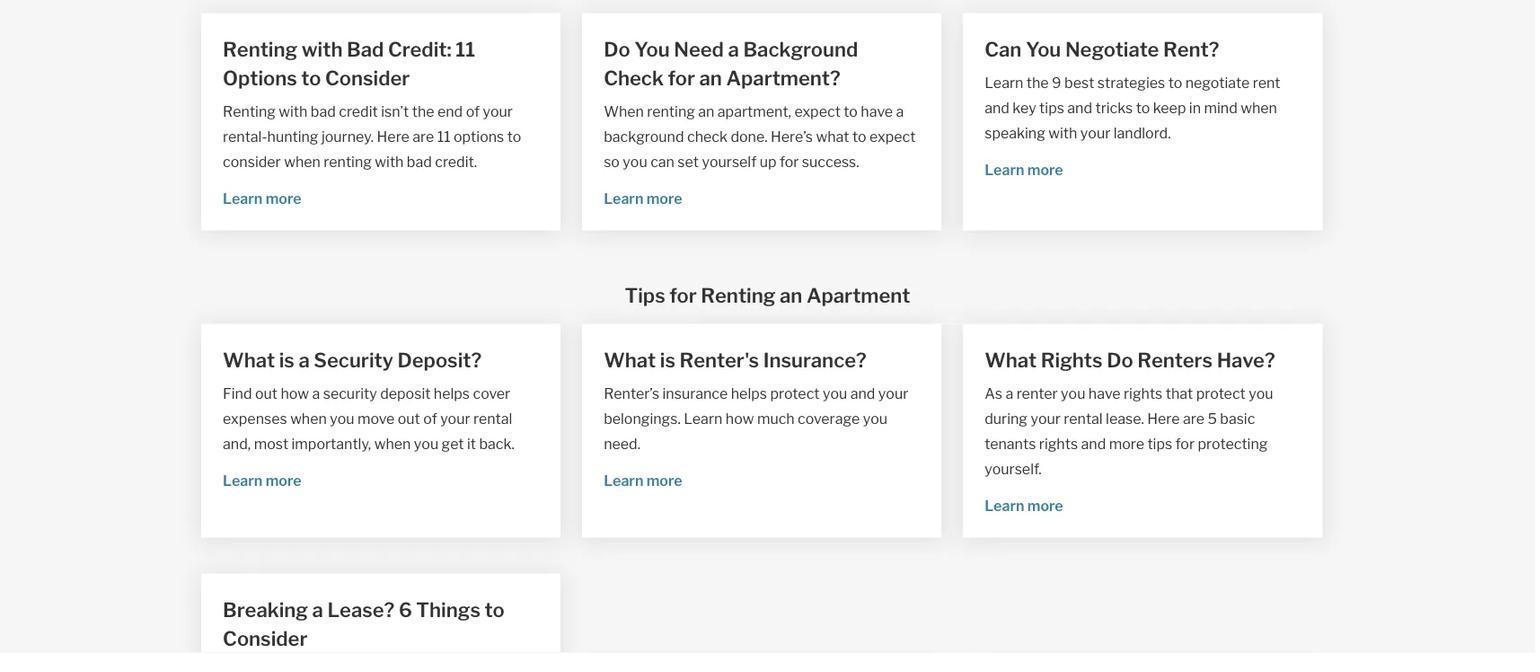 Task type: describe. For each thing, give the bounding box(es) containing it.
best
[[1065, 75, 1095, 92]]

options
[[223, 66, 297, 90]]

hunting
[[267, 129, 318, 146]]

when down move
[[374, 436, 411, 453]]

that
[[1166, 386, 1193, 403]]

have inside when renting an apartment, expect to have a background check done. here's what to expect so you can set yourself up for success.
[[861, 103, 893, 121]]

rent
[[1253, 75, 1281, 92]]

background
[[604, 129, 684, 146]]

tips for renting an apartment
[[625, 284, 910, 308]]

set
[[678, 154, 699, 171]]

deposit?
[[398, 348, 482, 372]]

consider inside renting with bad credit: 11 options to consider
[[325, 66, 410, 90]]

how inside find out how a security deposit helps cover expenses when you move out of your rental and, most importantly, when you get it back.
[[281, 386, 309, 403]]

bad
[[347, 37, 384, 62]]

your inside as a renter you have rights that protect you during your rental lease. here are 5 basic tenants rights and more tips for protecting yourself.
[[1031, 411, 1061, 428]]

cover
[[473, 386, 510, 403]]

need.
[[604, 436, 641, 453]]

insurance?
[[763, 348, 867, 372]]

what rights do renters have? link
[[985, 346, 1301, 375]]

strategies
[[1098, 75, 1165, 92]]

as
[[985, 386, 1003, 403]]

what is renter's insurance?
[[604, 348, 867, 372]]

renting with bad credit: 11 options to consider link
[[223, 35, 539, 93]]

have?
[[1217, 348, 1275, 372]]

are inside renting with bad credit isn't the end of your rental-hunting journey. here are 11 options to consider when renting with bad credit.
[[413, 129, 434, 146]]

learn for renting with bad credit: 11 options to consider
[[223, 191, 263, 208]]

more inside as a renter you have rights that protect you during your rental lease. here are 5 basic tenants rights and more tips for protecting yourself.
[[1109, 436, 1144, 453]]

the inside the learn the 9 best strategies to negotiate rent and key tips and tricks to keep in mind when speaking with your landlord.
[[1027, 75, 1049, 92]]

renters
[[1138, 348, 1213, 372]]

learn for do you need a background check for an apartment?
[[604, 191, 644, 208]]

do you need a background check for an apartment?
[[604, 37, 858, 90]]

when
[[604, 103, 644, 121]]

you up coverage
[[823, 386, 847, 403]]

do inside what rights do renters have? link
[[1107, 348, 1133, 372]]

you right coverage
[[863, 411, 888, 428]]

key
[[1013, 100, 1036, 117]]

breaking a lease? 6 things to consider link
[[223, 596, 539, 653]]

negotiate
[[1186, 75, 1250, 92]]

you for do
[[634, 37, 670, 62]]

learn for what is renter's insurance?
[[604, 473, 644, 490]]

of inside renting with bad credit isn't the end of your rental-hunting journey. here are 11 options to consider when renting with bad credit.
[[466, 103, 480, 121]]

here inside renting with bad credit isn't the end of your rental-hunting journey. here are 11 options to consider when renting with bad credit.
[[377, 129, 410, 146]]

with up hunting
[[279, 103, 308, 121]]

find out how a security deposit helps cover expenses when you move out of your rental and, most importantly, when you get it back.
[[223, 386, 515, 453]]

can
[[985, 37, 1022, 62]]

rights
[[1041, 348, 1103, 372]]

negotiate
[[1065, 37, 1159, 62]]

journey.
[[322, 129, 374, 146]]

2 vertical spatial an
[[780, 284, 803, 308]]

a inside as a renter you have rights that protect you during your rental lease. here are 5 basic tenants rights and more tips for protecting yourself.
[[1006, 386, 1014, 403]]

learn more for what rights do renters have?
[[985, 498, 1063, 515]]

what for what rights do renters have?
[[985, 348, 1037, 372]]

learn inside "renter's insurance helps protect you and your belongings. learn how much coverage you need."
[[684, 411, 723, 428]]

landlord.
[[1114, 125, 1171, 142]]

more for what rights do renters have?
[[1028, 498, 1063, 515]]

credit:
[[388, 37, 452, 62]]

for inside as a renter you have rights that protect you during your rental lease. here are 5 basic tenants rights and more tips for protecting yourself.
[[1176, 436, 1195, 453]]

more for can you negotiate rent?
[[1028, 162, 1063, 179]]

renting inside when renting an apartment, expect to have a background check done. here's what to expect so you can set yourself up for success.
[[647, 103, 695, 121]]

renter
[[1017, 386, 1058, 403]]

what
[[816, 129, 849, 146]]

renter's
[[604, 386, 659, 403]]

and down 'best'
[[1068, 100, 1092, 117]]

with down the isn't
[[375, 154, 404, 171]]

learn inside the learn the 9 best strategies to negotiate rent and key tips and tricks to keep in mind when speaking with your landlord.
[[985, 75, 1024, 92]]

renting inside renting with bad credit isn't the end of your rental-hunting journey. here are 11 options to consider when renting with bad credit.
[[324, 154, 372, 171]]

is for a
[[279, 348, 295, 372]]

of inside find out how a security deposit helps cover expenses when you move out of your rental and, most importantly, when you get it back.
[[423, 411, 437, 428]]

more for do you need a background check for an apartment?
[[647, 191, 682, 208]]

credit
[[339, 103, 378, 121]]

your inside the learn the 9 best strategies to negotiate rent and key tips and tricks to keep in mind when speaking with your landlord.
[[1081, 125, 1111, 142]]

check
[[687, 129, 728, 146]]

coverage
[[798, 411, 860, 428]]

isn't
[[381, 103, 409, 121]]

0 horizontal spatial bad
[[311, 103, 336, 121]]

what for what is renter's insurance?
[[604, 348, 656, 372]]

renting for renting with bad credit isn't the end of your rental-hunting journey. here are 11 options to consider when renting with bad credit.
[[223, 103, 276, 121]]

lease.
[[1106, 411, 1144, 428]]

success.
[[802, 154, 859, 171]]

1 horizontal spatial out
[[398, 411, 420, 428]]

in
[[1189, 100, 1201, 117]]

tips inside as a renter you have rights that protect you during your rental lease. here are 5 basic tenants rights and more tips for protecting yourself.
[[1148, 436, 1173, 453]]

rental-
[[223, 129, 267, 146]]

tenants
[[985, 436, 1036, 453]]

an inside do you need a background check for an apartment?
[[699, 66, 722, 90]]

a inside breaking a lease? 6 things to consider
[[312, 598, 323, 622]]

to inside renting with bad credit isn't the end of your rental-hunting journey. here are 11 options to consider when renting with bad credit.
[[507, 129, 521, 146]]

you for can
[[1026, 37, 1061, 62]]

and inside as a renter you have rights that protect you during your rental lease. here are 5 basic tenants rights and more tips for protecting yourself.
[[1081, 436, 1106, 453]]

2 vertical spatial renting
[[701, 284, 776, 308]]

end
[[437, 103, 463, 121]]

are inside as a renter you have rights that protect you during your rental lease. here are 5 basic tenants rights and more tips for protecting yourself.
[[1183, 411, 1205, 428]]

your inside renting with bad credit isn't the end of your rental-hunting journey. here are 11 options to consider when renting with bad credit.
[[483, 103, 513, 121]]

here's
[[771, 129, 813, 146]]

you down rights
[[1061, 386, 1086, 403]]

what is a security deposit?
[[223, 348, 482, 372]]

breaking
[[223, 598, 308, 622]]

how inside "renter's insurance helps protect you and your belongings. learn how much coverage you need."
[[726, 411, 754, 428]]

6
[[399, 598, 412, 622]]

background
[[743, 37, 858, 62]]

with inside the learn the 9 best strategies to negotiate rent and key tips and tricks to keep in mind when speaking with your landlord.
[[1049, 125, 1077, 142]]

move
[[358, 411, 395, 428]]

tips
[[625, 284, 665, 308]]

keep
[[1153, 100, 1186, 117]]

renting with bad credit isn't the end of your rental-hunting journey. here are 11 options to consider when renting with bad credit.
[[223, 103, 521, 171]]

is for renter's
[[660, 348, 676, 372]]

up
[[760, 154, 777, 171]]

to inside breaking a lease? 6 things to consider
[[485, 598, 505, 622]]

renting for renting with bad credit: 11 options to consider
[[223, 37, 298, 62]]

can you negotiate rent? link
[[985, 35, 1301, 64]]

basic
[[1220, 411, 1255, 428]]

1 vertical spatial expect
[[870, 129, 916, 146]]

breaking a lease? 6 things to consider
[[223, 598, 505, 651]]

what rights do renters have?
[[985, 348, 1275, 372]]

things
[[416, 598, 481, 622]]

your inside find out how a security deposit helps cover expenses when you move out of your rental and, most importantly, when you get it back.
[[440, 411, 470, 428]]

deposit
[[380, 386, 431, 403]]

need
[[674, 37, 724, 62]]



Task type: vqa. For each thing, say whether or not it's contained in the screenshot.
the 'Agent' inside the your agent link
no



Task type: locate. For each thing, give the bounding box(es) containing it.
an down need
[[699, 66, 722, 90]]

and,
[[223, 436, 251, 453]]

renting with bad credit: 11 options to consider
[[223, 37, 475, 90]]

0 vertical spatial out
[[255, 386, 278, 403]]

1 vertical spatial consider
[[223, 627, 308, 651]]

expect up what
[[795, 103, 841, 121]]

bad up journey.
[[311, 103, 336, 121]]

what for what is a security deposit?
[[223, 348, 275, 372]]

for left protecting at the bottom right of page
[[1176, 436, 1195, 453]]

get
[[442, 436, 464, 453]]

yourself.
[[985, 461, 1042, 478]]

what
[[223, 348, 275, 372], [604, 348, 656, 372], [985, 348, 1037, 372]]

the
[[1027, 75, 1049, 92], [412, 103, 434, 121]]

here down the isn't
[[377, 129, 410, 146]]

helps inside "renter's insurance helps protect you and your belongings. learn how much coverage you need."
[[731, 386, 767, 403]]

out down deposit
[[398, 411, 420, 428]]

1 horizontal spatial rental
[[1064, 411, 1103, 428]]

do right rights
[[1107, 348, 1133, 372]]

0 horizontal spatial how
[[281, 386, 309, 403]]

it
[[467, 436, 476, 453]]

1 horizontal spatial expect
[[870, 129, 916, 146]]

1 vertical spatial how
[[726, 411, 754, 428]]

your inside "renter's insurance helps protect you and your belongings. learn how much coverage you need."
[[878, 386, 909, 403]]

learn up 'key'
[[985, 75, 1024, 92]]

done.
[[731, 129, 768, 146]]

security
[[314, 348, 393, 372]]

1 horizontal spatial you
[[1026, 37, 1061, 62]]

learn for can you negotiate rent?
[[985, 162, 1025, 179]]

learn more down need.
[[604, 473, 682, 490]]

0 horizontal spatial protect
[[770, 386, 820, 403]]

0 vertical spatial have
[[861, 103, 893, 121]]

when inside renting with bad credit isn't the end of your rental-hunting journey. here are 11 options to consider when renting with bad credit.
[[284, 154, 321, 171]]

are left 5
[[1183, 411, 1205, 428]]

0 vertical spatial how
[[281, 386, 309, 403]]

5
[[1208, 411, 1217, 428]]

protect inside "renter's insurance helps protect you and your belongings. learn how much coverage you need."
[[770, 386, 820, 403]]

apartment?
[[726, 66, 841, 90]]

what up renter's
[[604, 348, 656, 372]]

0 vertical spatial consider
[[325, 66, 410, 90]]

learn more
[[985, 162, 1063, 179], [223, 191, 301, 208], [604, 191, 682, 208], [223, 473, 301, 490], [604, 473, 682, 490], [985, 498, 1063, 515]]

is
[[279, 348, 295, 372], [660, 348, 676, 372]]

out up expenses
[[255, 386, 278, 403]]

helps inside find out how a security deposit helps cover expenses when you move out of your rental and, most importantly, when you get it back.
[[434, 386, 470, 403]]

you inside when renting an apartment, expect to have a background check done. here's what to expect so you can set yourself up for success.
[[623, 154, 647, 171]]

expect right what
[[870, 129, 916, 146]]

1 protect from the left
[[770, 386, 820, 403]]

have inside as a renter you have rights that protect you during your rental lease. here are 5 basic tenants rights and more tips for protecting yourself.
[[1089, 386, 1121, 403]]

0 vertical spatial bad
[[311, 103, 336, 121]]

1 horizontal spatial how
[[726, 411, 754, 428]]

learn down insurance
[[684, 411, 723, 428]]

0 horizontal spatial the
[[412, 103, 434, 121]]

you up the check
[[634, 37, 670, 62]]

a inside find out how a security deposit helps cover expenses when you move out of your rental and, most importantly, when you get it back.
[[312, 386, 320, 403]]

tips down 9
[[1040, 100, 1064, 117]]

much
[[757, 411, 795, 428]]

consider down breaking
[[223, 627, 308, 651]]

0 horizontal spatial do
[[604, 37, 630, 62]]

protecting
[[1198, 436, 1268, 453]]

you up 9
[[1026, 37, 1061, 62]]

the left 9
[[1027, 75, 1049, 92]]

11
[[456, 37, 475, 62], [437, 129, 451, 146]]

0 vertical spatial expect
[[795, 103, 841, 121]]

apartment,
[[718, 103, 791, 121]]

learn more for what is renter's insurance?
[[604, 473, 682, 490]]

how left much
[[726, 411, 754, 428]]

renting down journey.
[[324, 154, 372, 171]]

0 vertical spatial renting
[[647, 103, 695, 121]]

rental
[[473, 411, 512, 428], [1064, 411, 1103, 428]]

lease?
[[327, 598, 395, 622]]

1 horizontal spatial what
[[604, 348, 656, 372]]

1 horizontal spatial the
[[1027, 75, 1049, 92]]

more for what is renter's insurance?
[[647, 473, 682, 490]]

speaking
[[985, 125, 1046, 142]]

3 what from the left
[[985, 348, 1037, 372]]

1 vertical spatial 11
[[437, 129, 451, 146]]

here down that
[[1147, 411, 1180, 428]]

renting up background
[[647, 103, 695, 121]]

with left bad
[[302, 37, 343, 62]]

can
[[651, 154, 675, 171]]

0 horizontal spatial 11
[[437, 129, 451, 146]]

learn down and, on the left
[[223, 473, 263, 490]]

rights
[[1124, 386, 1163, 403], [1039, 436, 1078, 453]]

2 what from the left
[[604, 348, 656, 372]]

and down lease.
[[1081, 436, 1106, 453]]

1 vertical spatial rights
[[1039, 436, 1078, 453]]

1 horizontal spatial have
[[1089, 386, 1121, 403]]

consider inside breaking a lease? 6 things to consider
[[223, 627, 308, 651]]

most
[[254, 436, 288, 453]]

you right so on the top
[[623, 154, 647, 171]]

expect
[[795, 103, 841, 121], [870, 129, 916, 146]]

consider down bad
[[325, 66, 410, 90]]

1 what from the left
[[223, 348, 275, 372]]

consider
[[223, 154, 281, 171]]

apartment
[[807, 284, 910, 308]]

1 horizontal spatial consider
[[325, 66, 410, 90]]

0 vertical spatial here
[[377, 129, 410, 146]]

0 vertical spatial of
[[466, 103, 480, 121]]

renting up rental-
[[223, 103, 276, 121]]

rental inside as a renter you have rights that protect you during your rental lease. here are 5 basic tenants rights and more tips for protecting yourself.
[[1064, 411, 1103, 428]]

for down need
[[668, 66, 695, 90]]

you up basic
[[1249, 386, 1273, 403]]

1 horizontal spatial tips
[[1148, 436, 1173, 453]]

when down hunting
[[284, 154, 321, 171]]

find
[[223, 386, 252, 403]]

credit.
[[435, 154, 477, 171]]

more down belongings.
[[647, 473, 682, 490]]

learn more for what is a security deposit?
[[223, 473, 301, 490]]

0 horizontal spatial out
[[255, 386, 278, 403]]

1 is from the left
[[279, 348, 295, 372]]

learn down yourself.
[[985, 498, 1025, 515]]

what is renter's insurance? link
[[604, 346, 920, 375]]

learn for what rights do renters have?
[[985, 498, 1025, 515]]

0 horizontal spatial helps
[[434, 386, 470, 403]]

belongings.
[[604, 411, 681, 428]]

0 vertical spatial are
[[413, 129, 434, 146]]

protect
[[770, 386, 820, 403], [1196, 386, 1246, 403]]

renter's
[[680, 348, 759, 372]]

1 horizontal spatial rights
[[1124, 386, 1163, 403]]

tips
[[1040, 100, 1064, 117], [1148, 436, 1173, 453]]

tips inside the learn the 9 best strategies to negotiate rent and key tips and tricks to keep in mind when speaking with your landlord.
[[1040, 100, 1064, 117]]

is left security
[[279, 348, 295, 372]]

rent?
[[1163, 37, 1220, 62]]

1 vertical spatial renting
[[324, 154, 372, 171]]

0 horizontal spatial you
[[634, 37, 670, 62]]

1 vertical spatial are
[[1183, 411, 1205, 428]]

1 horizontal spatial here
[[1147, 411, 1180, 428]]

and up coverage
[[850, 386, 875, 403]]

0 horizontal spatial tips
[[1040, 100, 1064, 117]]

learn for what is a security deposit?
[[223, 473, 263, 490]]

protect inside as a renter you have rights that protect you during your rental lease. here are 5 basic tenants rights and more tips for protecting yourself.
[[1196, 386, 1246, 403]]

a inside do you need a background check for an apartment?
[[728, 37, 739, 62]]

1 horizontal spatial of
[[466, 103, 480, 121]]

with inside renting with bad credit: 11 options to consider
[[302, 37, 343, 62]]

renting up what is renter's insurance?
[[701, 284, 776, 308]]

you left get
[[414, 436, 439, 453]]

more down most
[[266, 473, 301, 490]]

1 vertical spatial the
[[412, 103, 434, 121]]

more down can
[[647, 191, 682, 208]]

0 horizontal spatial expect
[[795, 103, 841, 121]]

you down "security"
[[330, 411, 355, 428]]

1 vertical spatial an
[[698, 103, 715, 121]]

1 horizontal spatial bad
[[407, 154, 432, 171]]

1 you from the left
[[634, 37, 670, 62]]

are left options
[[413, 129, 434, 146]]

when renting an apartment, expect to have a background check done. here's what to expect so you can set yourself up for success.
[[604, 103, 916, 171]]

0 vertical spatial renting
[[223, 37, 298, 62]]

0 horizontal spatial rental
[[473, 411, 512, 428]]

0 vertical spatial do
[[604, 37, 630, 62]]

2 is from the left
[[660, 348, 676, 372]]

here
[[377, 129, 410, 146], [1147, 411, 1180, 428]]

2 you from the left
[[1026, 37, 1061, 62]]

11 down "end"
[[437, 129, 451, 146]]

0 vertical spatial rights
[[1124, 386, 1163, 403]]

learn down the consider
[[223, 191, 263, 208]]

expenses
[[223, 411, 287, 428]]

bad
[[311, 103, 336, 121], [407, 154, 432, 171]]

are
[[413, 129, 434, 146], [1183, 411, 1205, 428]]

rental inside find out how a security deposit helps cover expenses when you move out of your rental and, most importantly, when you get it back.
[[473, 411, 512, 428]]

an
[[699, 66, 722, 90], [698, 103, 715, 121], [780, 284, 803, 308]]

when down rent
[[1241, 100, 1277, 117]]

learn the 9 best strategies to negotiate rent and key tips and tricks to keep in mind when speaking with your landlord.
[[985, 75, 1281, 142]]

learn down so on the top
[[604, 191, 644, 208]]

for inside do you need a background check for an apartment?
[[668, 66, 695, 90]]

bad left credit.
[[407, 154, 432, 171]]

1 vertical spatial of
[[423, 411, 437, 428]]

1 horizontal spatial are
[[1183, 411, 1205, 428]]

0 horizontal spatial have
[[861, 103, 893, 121]]

to
[[301, 66, 321, 90], [1168, 75, 1182, 92], [1136, 100, 1150, 117], [844, 103, 858, 121], [507, 129, 521, 146], [853, 129, 867, 146], [485, 598, 505, 622]]

1 horizontal spatial helps
[[731, 386, 767, 403]]

rental left lease.
[[1064, 411, 1103, 428]]

for
[[668, 66, 695, 90], [780, 154, 799, 171], [670, 284, 697, 308], [1176, 436, 1195, 453]]

an left apartment at the right
[[780, 284, 803, 308]]

the inside renting with bad credit isn't the end of your rental-hunting journey. here are 11 options to consider when renting with bad credit.
[[412, 103, 434, 121]]

renting
[[223, 37, 298, 62], [223, 103, 276, 121], [701, 284, 776, 308]]

for right up
[[780, 154, 799, 171]]

an up the check
[[698, 103, 715, 121]]

2 rental from the left
[[1064, 411, 1103, 428]]

learn more down most
[[223, 473, 301, 490]]

of down deposit
[[423, 411, 437, 428]]

protect up much
[[770, 386, 820, 403]]

1 vertical spatial have
[[1089, 386, 1121, 403]]

renting inside renting with bad credit: 11 options to consider
[[223, 37, 298, 62]]

you
[[623, 154, 647, 171], [823, 386, 847, 403], [1061, 386, 1086, 403], [1249, 386, 1273, 403], [330, 411, 355, 428], [863, 411, 888, 428], [414, 436, 439, 453]]

what up as at right bottom
[[985, 348, 1037, 372]]

learn down speaking
[[985, 162, 1025, 179]]

2 protect from the left
[[1196, 386, 1246, 403]]

1 horizontal spatial renting
[[647, 103, 695, 121]]

0 horizontal spatial here
[[377, 129, 410, 146]]

when inside the learn the 9 best strategies to negotiate rent and key tips and tricks to keep in mind when speaking with your landlord.
[[1241, 100, 1277, 117]]

0 horizontal spatial what
[[223, 348, 275, 372]]

renting up options
[[223, 37, 298, 62]]

more down yourself.
[[1028, 498, 1063, 515]]

2 horizontal spatial what
[[985, 348, 1037, 372]]

renting
[[647, 103, 695, 121], [324, 154, 372, 171]]

do inside do you need a background check for an apartment?
[[604, 37, 630, 62]]

for inside when renting an apartment, expect to have a background check done. here's what to expect so you can set yourself up for success.
[[780, 154, 799, 171]]

1 vertical spatial do
[[1107, 348, 1133, 372]]

more
[[1028, 162, 1063, 179], [266, 191, 301, 208], [647, 191, 682, 208], [1109, 436, 1144, 453], [266, 473, 301, 490], [647, 473, 682, 490], [1028, 498, 1063, 515]]

you
[[634, 37, 670, 62], [1026, 37, 1061, 62]]

tips down that
[[1148, 436, 1173, 453]]

mind
[[1204, 100, 1238, 117]]

more for renting with bad credit: 11 options to consider
[[266, 191, 301, 208]]

11 inside renting with bad credit: 11 options to consider
[[456, 37, 475, 62]]

1 vertical spatial here
[[1147, 411, 1180, 428]]

learn more for do you need a background check for an apartment?
[[604, 191, 682, 208]]

1 horizontal spatial protect
[[1196, 386, 1246, 403]]

more down the consider
[[266, 191, 301, 208]]

and left 'key'
[[985, 100, 1010, 117]]

do you need a background check for an apartment? link
[[604, 35, 920, 93]]

when up 'importantly,'
[[290, 411, 327, 428]]

learn more down yourself.
[[985, 498, 1063, 515]]

options
[[454, 129, 504, 146]]

how up expenses
[[281, 386, 309, 403]]

more down speaking
[[1028, 162, 1063, 179]]

1 rental from the left
[[473, 411, 512, 428]]

helps down deposit? at the bottom of the page
[[434, 386, 470, 403]]

1 vertical spatial bad
[[407, 154, 432, 171]]

tricks
[[1096, 100, 1133, 117]]

an inside when renting an apartment, expect to have a background check done. here's what to expect so you can set yourself up for success.
[[698, 103, 715, 121]]

learn more down speaking
[[985, 162, 1063, 179]]

during
[[985, 411, 1028, 428]]

1 helps from the left
[[434, 386, 470, 403]]

with right speaking
[[1049, 125, 1077, 142]]

1 vertical spatial out
[[398, 411, 420, 428]]

what up find
[[223, 348, 275, 372]]

of right "end"
[[466, 103, 480, 121]]

learn more down the consider
[[223, 191, 301, 208]]

protect up 5
[[1196, 386, 1246, 403]]

1 vertical spatial tips
[[1148, 436, 1173, 453]]

yourself
[[702, 154, 757, 171]]

11 inside renting with bad credit isn't the end of your rental-hunting journey. here are 11 options to consider when renting with bad credit.
[[437, 129, 451, 146]]

with
[[302, 37, 343, 62], [279, 103, 308, 121], [1049, 125, 1077, 142], [375, 154, 404, 171]]

rental down cover
[[473, 411, 512, 428]]

1 horizontal spatial do
[[1107, 348, 1133, 372]]

and inside "renter's insurance helps protect you and your belongings. learn how much coverage you need."
[[850, 386, 875, 403]]

learn down need.
[[604, 473, 644, 490]]

rights right tenants on the right bottom of the page
[[1039, 436, 1078, 453]]

0 horizontal spatial are
[[413, 129, 434, 146]]

security
[[323, 386, 377, 403]]

renting inside renting with bad credit isn't the end of your rental-hunting journey. here are 11 options to consider when renting with bad credit.
[[223, 103, 276, 121]]

can you negotiate rent?
[[985, 37, 1220, 62]]

is up insurance
[[660, 348, 676, 372]]

1 horizontal spatial 11
[[456, 37, 475, 62]]

0 horizontal spatial renting
[[324, 154, 372, 171]]

0 vertical spatial an
[[699, 66, 722, 90]]

0 horizontal spatial of
[[423, 411, 437, 428]]

0 horizontal spatial rights
[[1039, 436, 1078, 453]]

importantly,
[[292, 436, 371, 453]]

11 right credit:
[[456, 37, 475, 62]]

here inside as a renter you have rights that protect you during your rental lease. here are 5 basic tenants rights and more tips for protecting yourself.
[[1147, 411, 1180, 428]]

out
[[255, 386, 278, 403], [398, 411, 420, 428]]

as a renter you have rights that protect you during your rental lease. here are 5 basic tenants rights and more tips for protecting yourself.
[[985, 386, 1273, 478]]

learn more for can you negotiate rent?
[[985, 162, 1063, 179]]

1 vertical spatial renting
[[223, 103, 276, 121]]

do up the check
[[604, 37, 630, 62]]

more for what is a security deposit?
[[266, 473, 301, 490]]

0 horizontal spatial is
[[279, 348, 295, 372]]

1 horizontal spatial is
[[660, 348, 676, 372]]

for right tips
[[670, 284, 697, 308]]

renter's insurance helps protect you and your belongings. learn how much coverage you need.
[[604, 386, 909, 453]]

learn more for renting with bad credit: 11 options to consider
[[223, 191, 301, 208]]

helps down 'what is renter's insurance?' link
[[731, 386, 767, 403]]

have
[[861, 103, 893, 121], [1089, 386, 1121, 403]]

you inside do you need a background check for an apartment?
[[634, 37, 670, 62]]

0 vertical spatial tips
[[1040, 100, 1064, 117]]

more down lease.
[[1109, 436, 1144, 453]]

0 vertical spatial the
[[1027, 75, 1049, 92]]

rights up lease.
[[1124, 386, 1163, 403]]

the left "end"
[[412, 103, 434, 121]]

a inside when renting an apartment, expect to have a background check done. here's what to expect so you can set yourself up for success.
[[896, 103, 904, 121]]

insurance
[[663, 386, 728, 403]]

check
[[604, 66, 664, 90]]

to inside renting with bad credit: 11 options to consider
[[301, 66, 321, 90]]

back.
[[479, 436, 515, 453]]

what is a security deposit? link
[[223, 346, 539, 375]]

0 vertical spatial 11
[[456, 37, 475, 62]]

learn more down can
[[604, 191, 682, 208]]

2 helps from the left
[[731, 386, 767, 403]]

0 horizontal spatial consider
[[223, 627, 308, 651]]



